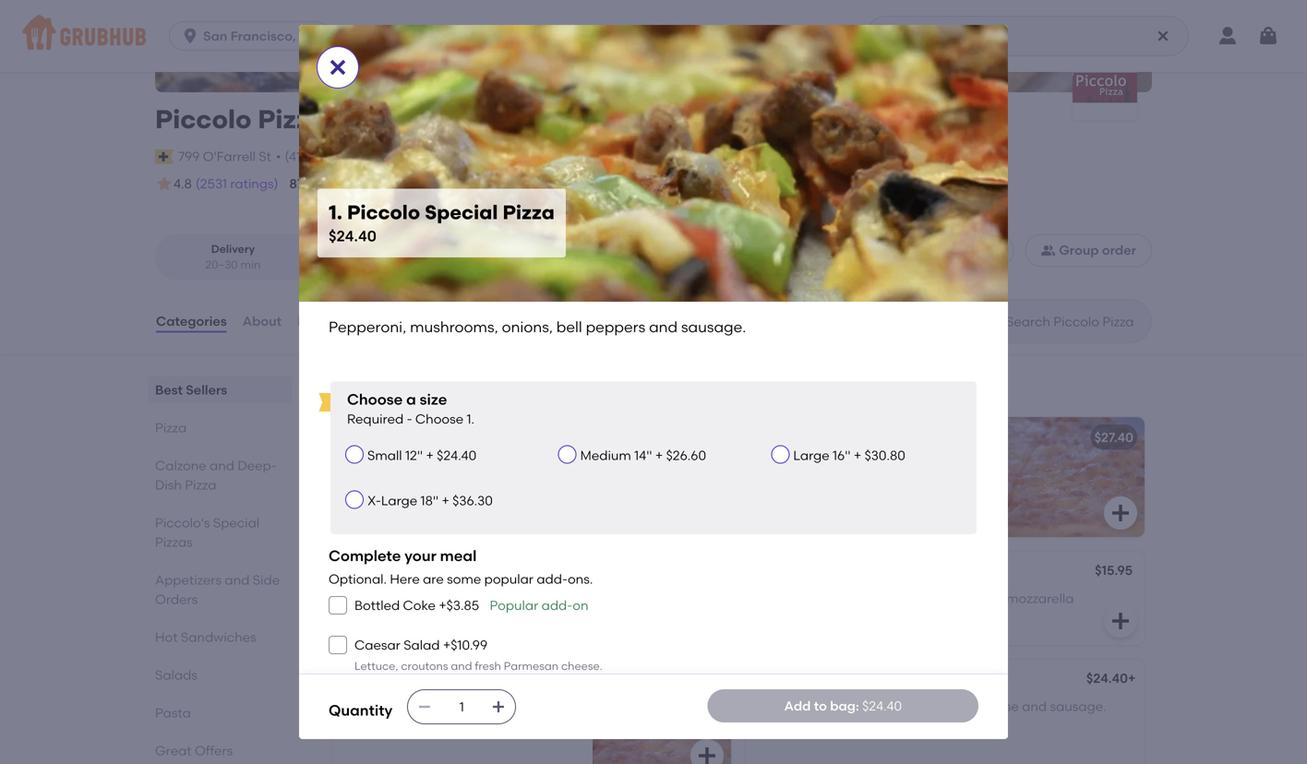 Task type: vqa. For each thing, say whether or not it's contained in the screenshot.


Task type: describe. For each thing, give the bounding box(es) containing it.
1 horizontal spatial choose
[[415, 411, 464, 427]]

piccolo's special pizzas
[[155, 515, 260, 550]]

1. for 1. piccolo special pizza
[[343, 433, 352, 449]]

pizza up (415)
[[258, 104, 326, 135]]

pizza up input item quantity number field
[[456, 672, 490, 688]]

Input item quantity number field
[[441, 690, 482, 724]]

coke
[[403, 598, 436, 613]]

(2531 ratings)
[[196, 176, 278, 192]]

$30.80
[[865, 448, 905, 463]]

0 vertical spatial onions,
[[502, 318, 553, 336]]

quantity
[[329, 702, 393, 720]]

pasta
[[155, 705, 191, 721]]

pickup
[[375, 242, 412, 256]]

+ for $24.40
[[426, 448, 434, 463]]

to
[[814, 698, 827, 714]]

4.8
[[174, 176, 192, 192]]

deep-
[[238, 458, 277, 474]]

cheese for and
[[524, 591, 569, 606]]

halal. for extra
[[757, 460, 793, 475]]

pepperoni, inside the pepperoni, salami, marinara sauce and mozzarella cheese.
[[757, 591, 825, 606]]

83
[[392, 176, 408, 192]]

1 vertical spatial san
[[771, 672, 796, 688]]

calzone and deep- dish pizza tab
[[155, 456, 284, 495]]

0 vertical spatial pepperoni, mushrooms, onions, bell peppers and sausage.
[[329, 318, 746, 336]]

time
[[442, 178, 466, 191]]

special up turkey
[[864, 672, 911, 688]]

o'farrell
[[203, 149, 256, 164]]

pizza inside 1. piccolo special pizza $24.40
[[503, 201, 555, 224]]

bag:
[[830, 698, 859, 714]]

799
[[178, 149, 200, 164]]

pepperoni, salami, marinara sauce and mozzarella cheese.
[[757, 591, 1074, 625]]

• inside pickup 0.7 mi • 10–20 min
[[381, 258, 386, 272]]

appetizers and side orders tab
[[155, 571, 284, 609]]

+ for $10.99
[[443, 638, 451, 653]]

12"
[[405, 448, 423, 463]]

group order
[[1059, 242, 1136, 258]]

3. san francisco special pizza
[[757, 672, 948, 688]]

complete your meal optional. here are some popular add-ons.
[[329, 547, 593, 587]]

results for "pizza"
[[329, 378, 508, 401]]

subscription pass image
[[155, 149, 174, 164]]

best sellers tab
[[155, 380, 284, 400]]

0 horizontal spatial choose
[[347, 391, 403, 409]]

special inside piccolo's special pizzas
[[213, 515, 260, 531]]

$24.40 inside 1. piccolo special pizza $24.40
[[329, 227, 377, 245]]

+ for $26.60
[[655, 448, 663, 463]]

optional.
[[329, 571, 387, 587]]

sausage. inside pepperoni, mushrooms, onions, bell peppers and sausage.
[[426, 478, 483, 494]]

categories
[[156, 313, 227, 329]]

calzone
[[155, 458, 206, 474]]

good food
[[320, 178, 377, 191]]

"pizza"
[[435, 378, 508, 401]]

ratings)
[[230, 176, 278, 192]]

mozzarella
[[1006, 591, 1074, 606]]

pickup 0.7 mi • 10–20 min
[[345, 242, 442, 272]]

piccolo for 1. piccolo special pizza
[[355, 433, 402, 449]]

croutons
[[401, 659, 448, 673]]

extra
[[757, 433, 790, 449]]

cheese for ham,
[[974, 699, 1019, 714]]

pizza right $30.80
[[906, 433, 940, 449]]

small 12" + $24.40
[[367, 448, 477, 463]]

complete
[[329, 547, 401, 565]]

schedule
[[939, 242, 998, 258]]

hot sandwiches tab
[[155, 628, 284, 647]]

svg image inside main navigation navigation
[[881, 27, 899, 45]]

size
[[420, 391, 447, 409]]

pizza up pepperoni, olives, turkey ham, feta cheese and sausage.
[[914, 672, 948, 688]]

0 vertical spatial piccolo
[[155, 104, 252, 135]]

$24.40 +
[[1086, 671, 1136, 686]]

ons.
[[568, 571, 593, 587]]

special for 10. greco special pizza
[[405, 565, 453, 580]]

greco
[[363, 565, 402, 580]]

feta for ham,
[[946, 699, 971, 714]]

appetizers
[[155, 572, 222, 588]]

x-large 18" + $36.30
[[367, 493, 493, 509]]

main navigation navigation
[[0, 0, 1307, 72]]

on
[[423, 178, 439, 191]]

extra large 18" cheese pizza image
[[1006, 417, 1145, 537]]

extra large 18" cheese pizza
[[757, 433, 940, 449]]

0 vertical spatial mushrooms,
[[410, 318, 498, 336]]

halal. for large
[[343, 699, 380, 714]]

pizzas
[[155, 535, 193, 550]]

large 16" cheese pizza
[[343, 672, 490, 688]]

and inside the pepperoni, salami, marinara sauce and mozzarella cheese.
[[978, 591, 1003, 606]]

results
[[329, 378, 399, 401]]

add
[[784, 698, 811, 714]]

88
[[525, 176, 541, 192]]

3300
[[345, 149, 375, 164]]

on time delivery
[[423, 178, 510, 191]]

reviews button
[[296, 288, 350, 355]]

categories button
[[155, 288, 228, 355]]

(415)
[[285, 149, 313, 164]]

pizza down "pizza"
[[456, 433, 489, 449]]

for
[[403, 378, 431, 401]]

pizza up "olives, pesto, garlic and feta cheese"
[[456, 565, 489, 580]]

pizza inside the calzone and deep- dish pizza
[[185, 477, 216, 493]]

medium
[[580, 448, 631, 463]]

group
[[1059, 242, 1099, 258]]

dish
[[155, 477, 182, 493]]

salads
[[155, 667, 197, 683]]

-
[[407, 411, 412, 427]]

onions, inside pepperoni, mushrooms, onions, bell peppers and sausage.
[[494, 460, 538, 475]]

$26.30
[[679, 672, 720, 688]]

Search Piccolo Pizza search field
[[1004, 313, 1146, 331]]

special for 1. piccolo special pizza $24.40
[[425, 201, 498, 224]]

14"
[[634, 448, 652, 463]]

bottled
[[354, 598, 400, 613]]

10–20
[[389, 258, 419, 272]]

1 vertical spatial add-
[[542, 598, 573, 613]]

1 horizontal spatial peppers
[[586, 318, 645, 336]]

ham,
[[910, 699, 943, 714]]

special for 1. piccolo special pizza
[[405, 433, 453, 449]]

and inside pepperoni, mushrooms, onions, bell peppers and sausage.
[[398, 478, 423, 494]]

about
[[242, 313, 282, 329]]

option group containing delivery 20–30 min
[[155, 234, 472, 281]]

0 horizontal spatial cheese
[[406, 672, 453, 688]]

pizza tab
[[155, 418, 284, 438]]

1. piccolo special pizza $24.40
[[329, 201, 555, 245]]

0.7
[[345, 258, 361, 272]]

add to bag: $24.40
[[784, 698, 902, 714]]

hot
[[155, 630, 178, 645]]

bottled coke + $3.85
[[354, 598, 479, 613]]

piccolo pizza logo image
[[1073, 72, 1137, 104]]



Task type: locate. For each thing, give the bounding box(es) containing it.
20–30
[[205, 258, 238, 272]]

large
[[793, 433, 830, 449], [793, 448, 830, 463], [381, 493, 417, 509], [343, 672, 380, 688]]

special inside 1. piccolo special pizza $24.40
[[425, 201, 498, 224]]

18" left $36.30 at the left of the page
[[420, 493, 439, 509]]

correct order
[[557, 178, 630, 191]]

1 vertical spatial 16"
[[383, 672, 402, 688]]

1 horizontal spatial min
[[422, 258, 442, 272]]

1. for 1. piccolo special pizza $24.40
[[329, 201, 342, 224]]

svg image
[[881, 27, 899, 45], [921, 243, 936, 258], [1110, 610, 1132, 632], [332, 640, 343, 651], [491, 700, 506, 714], [696, 745, 718, 764]]

popular
[[484, 571, 534, 587]]

1 horizontal spatial cheese.
[[757, 609, 805, 625]]

18" left $30.80
[[833, 433, 852, 449]]

0 horizontal spatial halal.
[[343, 699, 380, 714]]

cheese
[[856, 433, 903, 449], [406, 672, 453, 688]]

required
[[347, 411, 404, 427]]

1 horizontal spatial 16"
[[833, 448, 851, 463]]

3.
[[757, 672, 768, 688]]

san francisco, ca button
[[169, 21, 338, 51]]

piccolo down 83 at the left top
[[347, 201, 420, 224]]

add- inside the complete your meal optional. here are some popular add-ons.
[[537, 571, 568, 587]]

1 vertical spatial halal.
[[343, 699, 380, 714]]

offers
[[195, 743, 233, 759]]

and inside caesar salad + $10.99 lettuce, croutons and fresh parmesan cheese.
[[451, 659, 472, 673]]

18"
[[833, 433, 852, 449], [420, 493, 439, 509]]

cheese. right the "parmesan"
[[561, 659, 603, 673]]

san left the francisco,
[[203, 28, 227, 44]]

piccolo for 1. piccolo special pizza $24.40
[[347, 201, 420, 224]]

parmesan
[[504, 659, 559, 673]]

1 horizontal spatial cheese
[[856, 433, 903, 449]]

cheese.
[[757, 609, 805, 625], [561, 659, 603, 673]]

1 vertical spatial cheese
[[406, 672, 453, 688]]

pepperoni, down mi
[[329, 318, 406, 336]]

people icon image
[[1041, 243, 1055, 258]]

pepperoni,
[[329, 318, 406, 336], [343, 460, 411, 475], [757, 591, 825, 606], [757, 699, 825, 714]]

0 horizontal spatial 1.
[[329, 201, 342, 224]]

(415) 409-3300 button
[[285, 147, 375, 166]]

olives,
[[828, 699, 866, 714]]

group order button
[[1025, 234, 1152, 267]]

1 min from the left
[[241, 258, 261, 272]]

1 vertical spatial 1.
[[467, 411, 474, 427]]

0 horizontal spatial peppers
[[343, 478, 395, 494]]

piccolo's
[[155, 515, 210, 531]]

0 vertical spatial 1.
[[329, 201, 342, 224]]

0 vertical spatial order
[[601, 178, 630, 191]]

piccolo up '799'
[[155, 104, 252, 135]]

18" for +
[[420, 493, 439, 509]]

18" for cheese
[[833, 433, 852, 449]]

2 vertical spatial piccolo
[[355, 433, 402, 449]]

1 vertical spatial cheese
[[974, 699, 1019, 714]]

1 vertical spatial popular
[[490, 598, 538, 613]]

1 horizontal spatial sausage.
[[681, 318, 746, 336]]

great offers tab
[[155, 741, 284, 761]]

option group
[[155, 234, 472, 281]]

caesar salad + $10.99 lettuce, croutons and fresh parmesan cheese.
[[354, 638, 603, 673]]

1. inside choose a size required - choose 1.
[[467, 411, 474, 427]]

order for group order
[[1102, 242, 1136, 258]]

1 vertical spatial piccolo
[[347, 201, 420, 224]]

$36.30
[[452, 493, 493, 509]]

peppers
[[586, 318, 645, 336], [343, 478, 395, 494]]

san right '3.' on the bottom right of page
[[771, 672, 796, 688]]

• right mi
[[381, 258, 386, 272]]

choose
[[347, 391, 403, 409], [415, 411, 464, 427]]

mushrooms, up "pizza"
[[410, 318, 498, 336]]

0 vertical spatial popular
[[354, 411, 397, 424]]

0 horizontal spatial 16"
[[383, 672, 402, 688]]

1 vertical spatial •
[[381, 258, 386, 272]]

popular down results
[[354, 411, 397, 424]]

0 vertical spatial halal.
[[757, 460, 793, 475]]

piccolo pizza
[[155, 104, 326, 135]]

1 vertical spatial onions,
[[494, 460, 538, 475]]

1 horizontal spatial popular
[[490, 598, 538, 613]]

16" for cheese
[[383, 672, 402, 688]]

piccolo down required
[[355, 433, 402, 449]]

order inside button
[[1102, 242, 1136, 258]]

svg image
[[1257, 25, 1279, 47], [181, 27, 199, 45], [1156, 29, 1171, 43], [327, 56, 349, 78], [1110, 502, 1132, 524], [332, 600, 343, 611], [417, 700, 432, 714]]

pasta tab
[[155, 703, 284, 723]]

1 vertical spatial feta
[[946, 699, 971, 714]]

cheese. up '3.' on the bottom right of page
[[757, 609, 805, 625]]

piccolo's special pizzas tab
[[155, 513, 284, 552]]

2 min from the left
[[422, 258, 442, 272]]

special down "calzone and deep- dish pizza" tab
[[213, 515, 260, 531]]

choose down size
[[415, 411, 464, 427]]

0 vertical spatial feta
[[496, 591, 521, 606]]

choose a size required - choose 1.
[[347, 391, 474, 427]]

large 16" + $30.80
[[793, 448, 905, 463]]

•
[[276, 149, 281, 164], [381, 258, 386, 272]]

lettuce,
[[354, 659, 398, 673]]

bell inside pepperoni, mushrooms, onions, bell peppers and sausage.
[[541, 460, 564, 475]]

and
[[649, 318, 678, 336], [210, 458, 234, 474], [398, 478, 423, 494], [225, 572, 250, 588], [468, 591, 492, 606], [978, 591, 1003, 606], [451, 659, 472, 673], [1022, 699, 1047, 714]]

olives, pesto, garlic and feta cheese
[[343, 591, 569, 606]]

0 vertical spatial sausage.
[[681, 318, 746, 336]]

pepperoni, mushrooms, onions, bell peppers and sausage. down 1. piccolo special pizza at the bottom left
[[343, 460, 564, 494]]

2 vertical spatial sausage.
[[1050, 699, 1106, 714]]

feta down popular
[[496, 591, 521, 606]]

+ inside caesar salad + $10.99 lettuce, croutons and fresh parmesan cheese.
[[443, 638, 451, 653]]

special down on time delivery
[[425, 201, 498, 224]]

order right group on the top right of the page
[[1102, 242, 1136, 258]]

1 vertical spatial 18"
[[420, 493, 439, 509]]

are
[[423, 571, 444, 587]]

salads tab
[[155, 666, 284, 685]]

hot sandwiches
[[155, 630, 256, 645]]

orders
[[155, 592, 198, 607]]

1 horizontal spatial feta
[[946, 699, 971, 714]]

large 16" cheese pizza image
[[593, 660, 731, 764]]

$15.95
[[1095, 563, 1133, 578]]

add-
[[537, 571, 568, 587], [542, 598, 573, 613]]

and inside appetizers and side orders
[[225, 572, 250, 588]]

min inside the delivery 20–30 min
[[241, 258, 261, 272]]

halal. down extra
[[757, 460, 793, 475]]

meal
[[440, 547, 477, 565]]

svg image inside san francisco, ca button
[[181, 27, 199, 45]]

sauce
[[937, 591, 975, 606]]

0 horizontal spatial cheese.
[[561, 659, 603, 673]]

choose up required
[[347, 391, 403, 409]]

pepperoni, up x- on the bottom left of the page
[[343, 460, 411, 475]]

cheese right the ham,
[[974, 699, 1019, 714]]

16" left $30.80
[[833, 448, 851, 463]]

st
[[259, 149, 271, 164]]

here
[[390, 571, 420, 587]]

0 horizontal spatial sausage.
[[426, 478, 483, 494]]

about button
[[242, 288, 283, 355]]

order right correct
[[601, 178, 630, 191]]

feta right the ham,
[[946, 699, 971, 714]]

add- down 'ons.'
[[542, 598, 573, 613]]

0 horizontal spatial cheese
[[524, 591, 569, 606]]

cheese. inside caesar salad + $10.99 lettuce, croutons and fresh parmesan cheese.
[[561, 659, 603, 673]]

pepperoni, mushrooms, onions, bell peppers and sausage.
[[329, 318, 746, 336], [343, 460, 564, 494]]

mi
[[364, 258, 378, 272]]

1 horizontal spatial 18"
[[833, 433, 852, 449]]

special down "-"
[[405, 433, 453, 449]]

halal. down lettuce,
[[343, 699, 380, 714]]

16" down the caesar
[[383, 672, 402, 688]]

garlic
[[429, 591, 464, 606]]

1 vertical spatial sausage.
[[426, 478, 483, 494]]

1 horizontal spatial 1.
[[343, 433, 352, 449]]

svg image inside schedule button
[[921, 243, 936, 258]]

1 horizontal spatial san
[[771, 672, 796, 688]]

and inside the calzone and deep- dish pizza
[[210, 458, 234, 474]]

feta
[[496, 591, 521, 606], [946, 699, 971, 714]]

0 vertical spatial cheese
[[524, 591, 569, 606]]

cheese. inside the pepperoni, salami, marinara sauce and mozzarella cheese.
[[757, 609, 805, 625]]

sellers
[[186, 382, 227, 398]]

• right the st
[[276, 149, 281, 164]]

turkey
[[869, 699, 907, 714]]

0 horizontal spatial feta
[[496, 591, 521, 606]]

1 horizontal spatial halal.
[[757, 460, 793, 475]]

special up garlic
[[405, 565, 453, 580]]

2 horizontal spatial 1.
[[467, 411, 474, 427]]

pizza down 88
[[503, 201, 555, 224]]

min inside pickup 0.7 mi • 10–20 min
[[422, 258, 442, 272]]

min right 10–20
[[422, 258, 442, 272]]

onions, up "pizza"
[[502, 318, 553, 336]]

1 vertical spatial pepperoni, mushrooms, onions, bell peppers and sausage.
[[343, 460, 564, 494]]

0 horizontal spatial •
[[276, 149, 281, 164]]

schedule button
[[905, 234, 1014, 267]]

409-
[[316, 149, 345, 164]]

0 horizontal spatial san
[[203, 28, 227, 44]]

0 vertical spatial 16"
[[833, 448, 851, 463]]

0 vertical spatial cheese
[[856, 433, 903, 449]]

1 vertical spatial mushrooms,
[[414, 460, 491, 475]]

min down delivery at the left of the page
[[241, 258, 261, 272]]

$10.99
[[451, 638, 488, 653]]

pepperoni, olives, turkey ham, feta cheese and sausage.
[[757, 699, 1106, 714]]

popular for popular add-on
[[490, 598, 538, 613]]

1. inside 1. piccolo special pizza $24.40
[[329, 201, 342, 224]]

0 vertical spatial add-
[[537, 571, 568, 587]]

popular
[[354, 411, 397, 424], [490, 598, 538, 613]]

0 horizontal spatial 18"
[[420, 493, 439, 509]]

olives,
[[343, 591, 384, 606]]

0 vertical spatial bell
[[556, 318, 582, 336]]

1. down "pizza"
[[467, 411, 474, 427]]

pesto,
[[387, 591, 426, 606]]

2 horizontal spatial sausage.
[[1050, 699, 1106, 714]]

799 o'farrell st
[[178, 149, 271, 164]]

0 horizontal spatial order
[[601, 178, 630, 191]]

799 o'farrell st button
[[177, 146, 272, 167]]

1 horizontal spatial order
[[1102, 242, 1136, 258]]

pepperoni, mushrooms, onions, bell peppers and sausage. up "pizza"
[[329, 318, 746, 336]]

$27.40
[[1094, 430, 1134, 445]]

2 vertical spatial 1.
[[343, 433, 352, 449]]

cheese
[[524, 591, 569, 606], [974, 699, 1019, 714]]

0 vertical spatial choose
[[347, 391, 403, 409]]

1 horizontal spatial cheese
[[974, 699, 1019, 714]]

0 vertical spatial san
[[203, 28, 227, 44]]

1 vertical spatial choose
[[415, 411, 464, 427]]

best
[[155, 382, 183, 398]]

reviews
[[297, 313, 349, 329]]

good
[[320, 178, 350, 191]]

1 horizontal spatial •
[[381, 258, 386, 272]]

fresh
[[475, 659, 501, 673]]

order for correct order
[[601, 178, 630, 191]]

cheese left on
[[524, 591, 569, 606]]

16" for +
[[833, 448, 851, 463]]

pizza down best
[[155, 420, 187, 436]]

1. piccolo special pizza image
[[593, 417, 731, 537]]

onions, down "pizza"
[[494, 460, 538, 475]]

marinara
[[876, 591, 934, 606]]

small
[[367, 448, 402, 463]]

your
[[405, 547, 436, 565]]

+ for $3.85
[[439, 598, 446, 613]]

san inside button
[[203, 28, 227, 44]]

0 vertical spatial 18"
[[833, 433, 852, 449]]

0 horizontal spatial popular
[[354, 411, 397, 424]]

francisco,
[[231, 28, 296, 44]]

• (415) 409-3300
[[276, 149, 375, 164]]

0 vertical spatial peppers
[[586, 318, 645, 336]]

pepperoni, left salami,
[[757, 591, 825, 606]]

1 vertical spatial cheese.
[[561, 659, 603, 673]]

0 vertical spatial cheese.
[[757, 609, 805, 625]]

+ for $30.80
[[854, 448, 861, 463]]

mushrooms,
[[410, 318, 498, 336], [414, 460, 491, 475]]

salami,
[[828, 591, 873, 606]]

0 vertical spatial •
[[276, 149, 281, 164]]

feta for and
[[496, 591, 521, 606]]

francisco
[[799, 672, 861, 688]]

1. down good
[[329, 201, 342, 224]]

star icon image
[[155, 175, 174, 193]]

pepperoni, down '3.' on the bottom right of page
[[757, 699, 825, 714]]

add- up popular add-on
[[537, 571, 568, 587]]

piccolo inside 1. piccolo special pizza $24.40
[[347, 201, 420, 224]]

1 vertical spatial order
[[1102, 242, 1136, 258]]

popular add-on
[[490, 598, 588, 613]]

1 vertical spatial peppers
[[343, 478, 395, 494]]

1. down required
[[343, 433, 352, 449]]

food
[[353, 178, 377, 191]]

pizza down calzone
[[185, 477, 216, 493]]

1 vertical spatial bell
[[541, 460, 564, 475]]

appetizers and side orders
[[155, 572, 280, 607]]

+
[[426, 448, 434, 463], [655, 448, 663, 463], [854, 448, 861, 463], [442, 493, 449, 509], [439, 598, 446, 613], [443, 638, 451, 653], [1128, 671, 1136, 686]]

popular down popular
[[490, 598, 538, 613]]

0 horizontal spatial min
[[241, 258, 261, 272]]

mushrooms, up $36.30 at the left of the page
[[414, 460, 491, 475]]

1. piccolo special pizza
[[343, 433, 489, 449]]

popular for popular
[[354, 411, 397, 424]]

halal.
[[757, 460, 793, 475], [343, 699, 380, 714]]

some
[[447, 571, 481, 587]]



